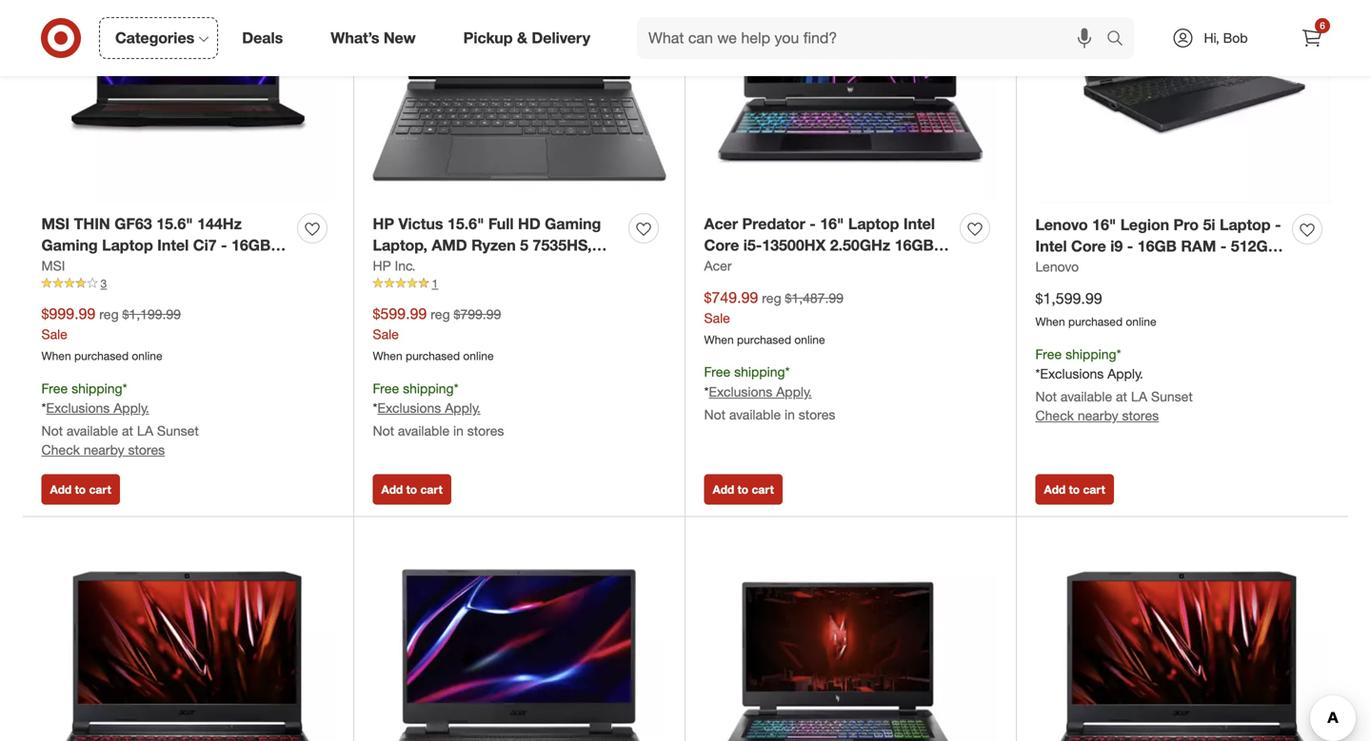 Task type: vqa. For each thing, say whether or not it's contained in the screenshot.
to for $599.99
yes



Task type: locate. For each thing, give the bounding box(es) containing it.
sunset for black
[[157, 423, 199, 440]]

acer predator - 16" laptop intel core i5-13500hx 2.50ghz 16gb ram 512gb ssd w11h - manufacturer refurbished image
[[704, 0, 998, 202], [704, 0, 998, 202]]

ssd up $1,599.99 at the right of the page
[[1036, 259, 1067, 278]]

1 horizontal spatial sale
[[373, 326, 399, 343]]

not
[[1036, 389, 1057, 405], [704, 407, 726, 423], [41, 423, 63, 440], [373, 423, 394, 440]]

exclusions apply. button down $1,599.99 when purchased online
[[1040, 365, 1144, 384]]

1 vertical spatial at
[[122, 423, 133, 440]]

2 add to cart from the left
[[381, 483, 443, 497]]

ram up $749.99
[[704, 258, 740, 277]]

0 horizontal spatial 512gb
[[91, 258, 139, 277]]

hp
[[373, 258, 391, 274]]

4 to from the left
[[1069, 483, 1080, 497]]

1 horizontal spatial 512gb
[[744, 258, 791, 277]]

0 vertical spatial at
[[1116, 389, 1128, 405]]

16gb for laptop
[[895, 236, 934, 255]]

add to cart for $749.99
[[713, 483, 774, 497]]

available
[[1061, 389, 1113, 405], [729, 407, 781, 423], [67, 423, 118, 440], [398, 423, 450, 440]]

reg inside $749.99 reg $1,487.99 sale when purchased online
[[762, 290, 782, 307]]

16"
[[820, 215, 844, 233], [1092, 216, 1116, 234]]

reg
[[762, 290, 782, 307], [99, 306, 119, 323], [431, 306, 450, 323]]

not for msi thin gf63 15.6" 144hz gaming laptop intel ci7 - 16gb ram - 512gb ssd - rtx 4060 - black (thin gf63)
[[41, 423, 63, 440]]

1 horizontal spatial reg
[[431, 306, 450, 323]]

ssd
[[143, 258, 174, 277], [796, 258, 827, 277], [1036, 259, 1067, 278]]

1 horizontal spatial sunset
[[1151, 389, 1193, 405]]

free for msi thin gf63 15.6" 144hz gaming laptop intel ci7 - 16gb ram - 512gb ssd - rtx 4060 - black (thin gf63)
[[41, 380, 68, 397]]

msi inside msi thin gf63 15.6" 144hz gaming laptop intel ci7 - 16gb ram - 512gb ssd - rtx 4060 - black (thin gf63)
[[41, 215, 70, 233]]

reg down (thin
[[99, 306, 119, 323]]

1 horizontal spatial ram
[[704, 258, 740, 277]]

0 horizontal spatial in
[[453, 423, 464, 440]]

16gb inside the lenovo 16" legion pro 5i laptop - intel core i9 - 16gb ram - 512gb ssd storage - gray (82wk00jrus)
[[1138, 237, 1177, 256]]

exclusions down $749.99 reg $1,487.99 sale when purchased online
[[709, 384, 773, 401]]

0 horizontal spatial laptop
[[102, 236, 153, 255]]

2 to from the left
[[406, 483, 417, 497]]

acer up $749.99
[[704, 258, 732, 274]]

0 vertical spatial la
[[1131, 389, 1148, 405]]

1 horizontal spatial 16gb
[[895, 236, 934, 255]]

ram inside msi thin gf63 15.6" 144hz gaming laptop intel ci7 - 16gb ram - 512gb ssd - rtx 4060 - black (thin gf63)
[[41, 258, 77, 277]]

at
[[1116, 389, 1128, 405], [122, 423, 133, 440]]

msi up gaming
[[41, 215, 70, 233]]

$749.99
[[704, 289, 758, 307]]

core inside the lenovo 16" legion pro 5i laptop - intel core i9 - 16gb ram - 512gb ssd storage - gray (82wk00jrus)
[[1071, 237, 1106, 256]]

i9
[[1111, 237, 1123, 256]]

acer up acer link
[[704, 215, 738, 233]]

1 horizontal spatial la
[[1131, 389, 1148, 405]]

exclusions apply. button down $999.99 reg $1,199.99 sale when purchased online
[[46, 399, 149, 418]]

add
[[50, 483, 72, 497], [381, 483, 403, 497], [713, 483, 735, 497], [1044, 483, 1066, 497]]

reg for $999.99
[[99, 306, 119, 323]]

ssd down 13500hx
[[796, 258, 827, 277]]

purchased down $599.99
[[406, 349, 460, 363]]

16gb
[[231, 236, 271, 255], [895, 236, 934, 255], [1138, 237, 1177, 256]]

purchased down (82wk00jrus)
[[1069, 315, 1123, 329]]

intel inside acer predator - 16" laptop intel core i5-13500hx 2.50ghz 16gb ram 512gb ssd w11h - manufacturer refurbished
[[904, 215, 935, 233]]

laptop inside the lenovo 16" legion pro 5i laptop - intel core i9 - 16gb ram - 512gb ssd storage - gray (82wk00jrus)
[[1220, 216, 1271, 234]]

cart for $999.99
[[89, 483, 111, 497]]

2 msi from the top
[[41, 258, 65, 274]]

5i
[[1203, 216, 1216, 234]]

laptop
[[848, 215, 899, 233], [1220, 216, 1271, 234], [102, 236, 153, 255]]

laptop inside msi thin gf63 15.6" 144hz gaming laptop intel ci7 - 16gb ram - 512gb ssd - rtx 4060 - black (thin gf63)
[[102, 236, 153, 255]]

add to cart button
[[41, 475, 120, 505], [373, 475, 451, 505], [704, 475, 783, 505], [1036, 475, 1114, 505]]

512gb inside the lenovo 16" legion pro 5i laptop - intel core i9 - 16gb ram - 512gb ssd storage - gray (82wk00jrus)
[[1231, 237, 1279, 256]]

exclusions for msi thin gf63 15.6" 144hz gaming laptop intel ci7 - 16gb ram - 512gb ssd - rtx 4060 - black (thin gf63)
[[46, 400, 110, 417]]

free shipping * * exclusions apply. not available at la sunset check nearby stores down $1,599.99 when purchased online
[[1036, 346, 1193, 424]]

intel for lenovo 16" legion pro 5i laptop - intel core i9 - 16gb ram - 512gb ssd storage - gray (82wk00jrus)
[[1036, 237, 1067, 256]]

core up acer link
[[704, 236, 739, 255]]

apply. for storage
[[1108, 366, 1144, 382]]

when for $749.99
[[704, 333, 734, 347]]

sunset for (82wk00jrus)
[[1151, 389, 1193, 405]]

deals
[[242, 29, 283, 47]]

1 to from the left
[[75, 483, 86, 497]]

exclusions for acer predator - 16" laptop intel core i5-13500hx 2.50ghz 16gb ram 512gb ssd w11h - manufacturer refurbished
[[709, 384, 773, 401]]

1 horizontal spatial 16"
[[1092, 216, 1116, 234]]

3 add from the left
[[713, 483, 735, 497]]

0 vertical spatial sunset
[[1151, 389, 1193, 405]]

lenovo 16" legion pro 5i laptop - intel core i9 - 16gb ram - 512gb ssd storage - gray (82wk00jrus) image
[[1036, 0, 1330, 203], [1036, 0, 1330, 203]]

exclusions apply. button down $749.99 reg $1,487.99 sale when purchased online
[[709, 383, 812, 402]]

*
[[1117, 346, 1121, 363], [785, 364, 790, 381], [1036, 366, 1040, 382], [122, 380, 127, 397], [454, 380, 459, 397], [704, 384, 709, 401], [41, 400, 46, 417], [373, 400, 378, 417]]

$1,199.99
[[122, 306, 181, 323]]

sale down $599.99
[[373, 326, 399, 343]]

1 msi from the top
[[41, 215, 70, 233]]

sale inside $749.99 reg $1,487.99 sale when purchased online
[[704, 310, 730, 327]]

(thin
[[86, 280, 127, 298]]

check for lenovo 16" legion pro 5i laptop - intel core i9 - 16gb ram - 512gb ssd storage - gray (82wk00jrus)
[[1036, 408, 1074, 424]]

ram
[[1181, 237, 1217, 256], [41, 258, 77, 277], [704, 258, 740, 277]]

16" inside the lenovo 16" legion pro 5i laptop - intel core i9 - 16gb ram - 512gb ssd storage - gray (82wk00jrus)
[[1092, 216, 1116, 234]]

0 horizontal spatial sunset
[[157, 423, 199, 440]]

2 horizontal spatial ssd
[[1036, 259, 1067, 278]]

when down '$999.99'
[[41, 349, 71, 363]]

purchased inside $999.99 reg $1,199.99 sale when purchased online
[[74, 349, 129, 363]]

free down $1,599.99 at the right of the page
[[1036, 346, 1062, 363]]

purchased inside "$599.99 reg $799.99 sale when purchased online"
[[406, 349, 460, 363]]

0 vertical spatial nearby
[[1078, 408, 1119, 424]]

purchased for $599.99
[[406, 349, 460, 363]]

free shipping * * exclusions apply. not available at la sunset check nearby stores for black
[[41, 380, 199, 459]]

lenovo up $1,599.99 at the right of the page
[[1036, 259, 1079, 275]]

msi up 'black'
[[41, 258, 65, 274]]

sunset
[[1151, 389, 1193, 405], [157, 423, 199, 440]]

acer for acer
[[704, 258, 732, 274]]

1 lenovo from the top
[[1036, 216, 1088, 234]]

stores
[[799, 407, 836, 423], [1122, 408, 1159, 424], [467, 423, 504, 440], [128, 442, 165, 459]]

add to cart
[[50, 483, 111, 497], [381, 483, 443, 497], [713, 483, 774, 497], [1044, 483, 1106, 497]]

1 horizontal spatial nearby
[[1078, 408, 1119, 424]]

hp inc. link
[[373, 257, 416, 276]]

online inside $1,599.99 when purchased online
[[1126, 315, 1157, 329]]

1 horizontal spatial core
[[1071, 237, 1106, 256]]

online inside $749.99 reg $1,487.99 sale when purchased online
[[795, 333, 825, 347]]

reg inside "$599.99 reg $799.99 sale when purchased online"
[[431, 306, 450, 323]]

1 horizontal spatial in
[[785, 407, 795, 423]]

online down $1,487.99
[[795, 333, 825, 347]]

laptop down gf63
[[102, 236, 153, 255]]

0 horizontal spatial 16"
[[820, 215, 844, 233]]

1 vertical spatial acer
[[704, 258, 732, 274]]

acer nitro 5 - 15.6" laptop intel core i5-12450h 2.0ghz 16gb ram 512gb ssd w11h - manufacturer refurbished image
[[373, 536, 666, 742], [373, 536, 666, 742]]

2 horizontal spatial reg
[[762, 290, 782, 307]]

core
[[704, 236, 739, 255], [1071, 237, 1106, 256]]

16gb down legion
[[1138, 237, 1177, 256]]

intel
[[904, 215, 935, 233], [157, 236, 189, 255], [1036, 237, 1067, 256]]

512gb
[[1231, 237, 1279, 256], [91, 258, 139, 277], [744, 258, 791, 277]]

16gb inside acer predator - 16" laptop intel core i5-13500hx 2.50ghz 16gb ram 512gb ssd w11h - manufacturer refurbished
[[895, 236, 934, 255]]

sale down $749.99
[[704, 310, 730, 327]]

0 vertical spatial acer
[[704, 215, 738, 233]]

online for $599.99
[[463, 349, 494, 363]]

16gb inside msi thin gf63 15.6" 144hz gaming laptop intel ci7 - 16gb ram - 512gb ssd - rtx 4060 - black (thin gf63)
[[231, 236, 271, 255]]

when inside $999.99 reg $1,199.99 sale when purchased online
[[41, 349, 71, 363]]

lenovo
[[1036, 216, 1088, 234], [1036, 259, 1079, 275]]

ram up 'black'
[[41, 258, 77, 277]]

purchased for $749.99
[[737, 333, 792, 347]]

16" up i9
[[1092, 216, 1116, 234]]

cart
[[89, 483, 111, 497], [420, 483, 443, 497], [752, 483, 774, 497], [1083, 483, 1106, 497]]

online
[[1126, 315, 1157, 329], [795, 333, 825, 347], [132, 349, 162, 363], [463, 349, 494, 363]]

reg right $749.99
[[762, 290, 782, 307]]

1 horizontal spatial intel
[[904, 215, 935, 233]]

0 horizontal spatial free shipping * * exclusions apply. not available in stores
[[373, 380, 504, 440]]

online down (82wk00jrus)
[[1126, 315, 1157, 329]]

add to cart button for $999.99
[[41, 475, 120, 505]]

2 add from the left
[[381, 483, 403, 497]]

ram down 5i
[[1181, 237, 1217, 256]]

acer nitro 5 - 15.6" laptop intel core i5-11400h 2.7ghz 16gb ram 512gb ssd w10h - manufacturer refurbished image
[[41, 536, 335, 742], [41, 536, 335, 742]]

1 vertical spatial check nearby stores button
[[41, 441, 165, 460]]

sale down '$999.99'
[[41, 326, 67, 343]]

exclusions apply. button
[[1040, 365, 1144, 384], [709, 383, 812, 402], [46, 399, 149, 418], [378, 399, 481, 418]]

add for $749.99
[[713, 483, 735, 497]]

1 vertical spatial check
[[41, 442, 80, 459]]

check
[[1036, 408, 1074, 424], [41, 442, 80, 459]]

-
[[810, 215, 816, 233], [1275, 216, 1281, 234], [221, 236, 227, 255], [1127, 237, 1134, 256], [1221, 237, 1227, 256], [81, 258, 87, 277], [179, 258, 185, 277], [262, 258, 268, 277], [878, 258, 884, 277], [1148, 259, 1154, 278]]

1 add to cart button from the left
[[41, 475, 120, 505]]

1 acer from the top
[[704, 215, 738, 233]]

gf63)
[[132, 280, 174, 298]]

0 horizontal spatial ssd
[[143, 258, 174, 277]]

online down $1,199.99
[[132, 349, 162, 363]]

apply. down $749.99 reg $1,487.99 sale when purchased online
[[776, 384, 812, 401]]

shipping down "$599.99 reg $799.99 sale when purchased online"
[[403, 380, 454, 397]]

purchased inside $749.99 reg $1,487.99 sale when purchased online
[[737, 333, 792, 347]]

online inside $999.99 reg $1,199.99 sale when purchased online
[[132, 349, 162, 363]]

purchased for $999.99
[[74, 349, 129, 363]]

when inside "$599.99 reg $799.99 sale when purchased online"
[[373, 349, 403, 363]]

0 horizontal spatial check nearby stores button
[[41, 441, 165, 460]]

lenovo link
[[1036, 258, 1079, 277]]

when inside $749.99 reg $1,487.99 sale when purchased online
[[704, 333, 734, 347]]

acer nitro 5 - 15.6" laptop nvidia geforce rtx 3050 ti intel core i5-11400h 2.70 ghz 16gb ram 512gb ssd windows 11 home - manufacturer refurbished image
[[1036, 536, 1330, 742], [1036, 536, 1330, 742]]

apply. down $999.99 reg $1,199.99 sale when purchased online
[[114, 400, 149, 417]]

1 cart from the left
[[89, 483, 111, 497]]

3 to from the left
[[738, 483, 749, 497]]

purchased down '$999.99'
[[74, 349, 129, 363]]

4 add from the left
[[1044, 483, 1066, 497]]

0 horizontal spatial 16gb
[[231, 236, 271, 255]]

msi
[[41, 215, 70, 233], [41, 258, 65, 274]]

16gb for 144hz
[[231, 236, 271, 255]]

purchased
[[1069, 315, 1123, 329], [737, 333, 792, 347], [74, 349, 129, 363], [406, 349, 460, 363]]

hp victus 15.6" full hd gaming laptop, amd ryzen 5 7535hs, 8gb ram, 512gb ssd, nvidia geforce rtx 2050, windows 11 home image
[[373, 0, 666, 202], [373, 0, 666, 202]]

free down "$599.99 reg $799.99 sale when purchased online"
[[373, 380, 399, 397]]

lenovo inside the lenovo 16" legion pro 5i laptop - intel core i9 - 16gb ram - 512gb ssd storage - gray (82wk00jrus)
[[1036, 216, 1088, 234]]

3 link
[[41, 276, 335, 292]]

0 horizontal spatial at
[[122, 423, 133, 440]]

3 add to cart from the left
[[713, 483, 774, 497]]

0 vertical spatial check
[[1036, 408, 1074, 424]]

to
[[75, 483, 86, 497], [406, 483, 417, 497], [738, 483, 749, 497], [1069, 483, 1080, 497]]

when down $1,599.99 at the right of the page
[[1036, 315, 1065, 329]]

1 add to cart from the left
[[50, 483, 111, 497]]

6
[[1320, 20, 1326, 31]]

16gb up 4060
[[231, 236, 271, 255]]

1 horizontal spatial laptop
[[848, 215, 899, 233]]

0 horizontal spatial check
[[41, 442, 80, 459]]

pickup & delivery
[[463, 29, 591, 47]]

intel inside the lenovo 16" legion pro 5i laptop - intel core i9 - 16gb ram - 512gb ssd storage - gray (82wk00jrus)
[[1036, 237, 1067, 256]]

1 vertical spatial nearby
[[84, 442, 124, 459]]

4 add to cart from the left
[[1044, 483, 1106, 497]]

search
[[1098, 31, 1144, 49]]

reg down 1
[[431, 306, 450, 323]]

0 vertical spatial check nearby stores button
[[1036, 407, 1159, 426]]

apply.
[[1108, 366, 1144, 382], [776, 384, 812, 401], [114, 400, 149, 417], [445, 400, 481, 417]]

2 add to cart button from the left
[[373, 475, 451, 505]]

when inside $1,599.99 when purchased online
[[1036, 315, 1065, 329]]

purchased inside $1,599.99 when purchased online
[[1069, 315, 1123, 329]]

0 horizontal spatial intel
[[157, 236, 189, 255]]

16gb right 2.50ghz
[[895, 236, 934, 255]]

apply. down $1,599.99 when purchased online
[[1108, 366, 1144, 382]]

when for $599.99
[[373, 349, 403, 363]]

2 horizontal spatial ram
[[1181, 237, 1217, 256]]

0 horizontal spatial free shipping * * exclusions apply. not available at la sunset check nearby stores
[[41, 380, 199, 459]]

ram inside acer predator - 16" laptop intel core i5-13500hx 2.50ghz 16gb ram 512gb ssd w11h - manufacturer refurbished
[[704, 258, 740, 277]]

shipping down $999.99 reg $1,199.99 sale when purchased online
[[72, 380, 122, 397]]

1 vertical spatial lenovo
[[1036, 259, 1079, 275]]

free shipping * * exclusions apply. not available at la sunset check nearby stores down $999.99 reg $1,199.99 sale when purchased online
[[41, 380, 199, 459]]

shipping down $1,599.99 when purchased online
[[1066, 346, 1117, 363]]

pickup & delivery link
[[447, 17, 614, 59]]

online down $799.99
[[463, 349, 494, 363]]

acer inside acer predator - 16" laptop intel core i5-13500hx 2.50ghz 16gb ram 512gb ssd w11h - manufacturer refurbished
[[704, 215, 738, 233]]

check nearby stores button for black
[[41, 441, 165, 460]]

when
[[1036, 315, 1065, 329], [704, 333, 734, 347], [41, 349, 71, 363], [373, 349, 403, 363]]

exclusions down $999.99 reg $1,199.99 sale when purchased online
[[46, 400, 110, 417]]

shipping
[[1066, 346, 1117, 363], [734, 364, 785, 381], [72, 380, 122, 397], [403, 380, 454, 397]]

free
[[1036, 346, 1062, 363], [704, 364, 731, 381], [41, 380, 68, 397], [373, 380, 399, 397]]

$999.99
[[41, 305, 96, 324]]

exclusions apply. button for acer predator - 16" laptop intel core i5-13500hx 2.50ghz 16gb ram 512gb ssd w11h - manufacturer refurbished
[[709, 383, 812, 402]]

free shipping * * exclusions apply. not available in stores
[[704, 364, 836, 423], [373, 380, 504, 440]]

online for $999.99
[[132, 349, 162, 363]]

la
[[1131, 389, 1148, 405], [137, 423, 153, 440]]

at for black
[[122, 423, 133, 440]]

1 horizontal spatial free shipping * * exclusions apply. not available at la sunset check nearby stores
[[1036, 346, 1193, 424]]

deals link
[[226, 17, 307, 59]]

i5-
[[744, 236, 762, 255]]

free shipping * * exclusions apply. not available at la sunset check nearby stores
[[1036, 346, 1193, 424], [41, 380, 199, 459]]

0 vertical spatial lenovo
[[1036, 216, 1088, 234]]

sale inside $999.99 reg $1,199.99 sale when purchased online
[[41, 326, 67, 343]]

free shipping * * exclusions apply. not available in stores for $599.99
[[373, 380, 504, 440]]

exclusions apply. button down "$599.99 reg $799.99 sale when purchased online"
[[378, 399, 481, 418]]

hi,
[[1204, 30, 1220, 46]]

4 cart from the left
[[1083, 483, 1106, 497]]

2 horizontal spatial sale
[[704, 310, 730, 327]]

what's new
[[331, 29, 416, 47]]

sale
[[704, 310, 730, 327], [41, 326, 67, 343], [373, 326, 399, 343]]

apply. for rtx
[[114, 400, 149, 417]]

in
[[785, 407, 795, 423], [453, 423, 464, 440]]

gf63
[[114, 215, 152, 233]]

core left i9
[[1071, 237, 1106, 256]]

gray
[[1158, 259, 1192, 278]]

ssd inside msi thin gf63 15.6" 144hz gaming laptop intel ci7 - 16gb ram - 512gb ssd - rtx 4060 - black (thin gf63)
[[143, 258, 174, 277]]

4060
[[224, 258, 258, 277]]

reg for $749.99
[[762, 290, 782, 307]]

shipping down $749.99 reg $1,487.99 sale when purchased online
[[734, 364, 785, 381]]

msi thin gf63 15.6" 144hz gaming laptop intel ci7 - 16gb ram - 512gb ssd - rtx 4060 - black (thin gf63) image
[[41, 0, 335, 202], [41, 0, 335, 202]]

3 cart from the left
[[752, 483, 774, 497]]

available for msi thin gf63 15.6" 144hz gaming laptop intel ci7 - 16gb ram - 512gb ssd - rtx 4060 - black (thin gf63)
[[67, 423, 118, 440]]

predator
[[742, 215, 806, 233]]

laptop right 5i
[[1220, 216, 1271, 234]]

2 horizontal spatial 512gb
[[1231, 237, 1279, 256]]

1 horizontal spatial check nearby stores button
[[1036, 407, 1159, 426]]

la for black
[[137, 423, 153, 440]]

core inside acer predator - 16" laptop intel core i5-13500hx 2.50ghz 16gb ram 512gb ssd w11h - manufacturer refurbished
[[704, 236, 739, 255]]

2 horizontal spatial intel
[[1036, 237, 1067, 256]]

cart for $599.99
[[420, 483, 443, 497]]

3
[[100, 277, 107, 291]]

0 vertical spatial msi
[[41, 215, 70, 233]]

free shipping * * exclusions apply. not available in stores down $749.99 reg $1,487.99 sale when purchased online
[[704, 364, 836, 423]]

2 horizontal spatial 16gb
[[1138, 237, 1177, 256]]

2 cart from the left
[[420, 483, 443, 497]]

13500hx
[[762, 236, 826, 255]]

16" up 2.50ghz
[[820, 215, 844, 233]]

3 add to cart button from the left
[[704, 475, 783, 505]]

exclusions
[[1040, 366, 1104, 382], [709, 384, 773, 401], [46, 400, 110, 417], [378, 400, 441, 417]]

$1,599.99 when purchased online
[[1036, 290, 1157, 329]]

what's
[[331, 29, 379, 47]]

0 horizontal spatial sale
[[41, 326, 67, 343]]

0 horizontal spatial nearby
[[84, 442, 124, 459]]

sale inside "$599.99 reg $799.99 sale when purchased online"
[[373, 326, 399, 343]]

reg inside $999.99 reg $1,199.99 sale when purchased online
[[99, 306, 119, 323]]

exclusions apply. button for lenovo 16" legion pro 5i laptop - intel core i9 - 16gb ram - 512gb ssd storage - gray (82wk00jrus)
[[1040, 365, 1144, 384]]

acer nitro 17 17.3" laptop amd ryzen 7 3.2ghz 16gb 1tb ssd w11h - manufacturer refurbished image
[[704, 536, 998, 742], [704, 536, 998, 742]]

apply. down "$599.99 reg $799.99 sale when purchased online"
[[445, 400, 481, 417]]

1 vertical spatial sunset
[[157, 423, 199, 440]]

1 horizontal spatial check
[[1036, 408, 1074, 424]]

free down '$999.99'
[[41, 380, 68, 397]]

1 add from the left
[[50, 483, 72, 497]]

0 horizontal spatial reg
[[99, 306, 119, 323]]

144hz
[[197, 215, 242, 233]]

2 acer from the top
[[704, 258, 732, 274]]

laptop up 2.50ghz
[[848, 215, 899, 233]]

intel inside msi thin gf63 15.6" 144hz gaming laptop intel ci7 - 16gb ram - 512gb ssd - rtx 4060 - black (thin gf63)
[[157, 236, 189, 255]]

1 horizontal spatial at
[[1116, 389, 1128, 405]]

lenovo for lenovo
[[1036, 259, 1079, 275]]

0 horizontal spatial ram
[[41, 258, 77, 277]]

1 vertical spatial la
[[137, 423, 153, 440]]

0 horizontal spatial core
[[704, 236, 739, 255]]

free down $749.99
[[704, 364, 731, 381]]

2 horizontal spatial laptop
[[1220, 216, 1271, 234]]

when down $749.99
[[704, 333, 734, 347]]

exclusions down $1,599.99 when purchased online
[[1040, 366, 1104, 382]]

2 lenovo from the top
[[1036, 259, 1079, 275]]

1 horizontal spatial free shipping * * exclusions apply. not available in stores
[[704, 364, 836, 423]]

1 link
[[373, 276, 666, 292]]

1 vertical spatial msi
[[41, 258, 65, 274]]

ssd up gf63)
[[143, 258, 174, 277]]

purchased down manufacturer
[[737, 333, 792, 347]]

lenovo up lenovo link
[[1036, 216, 1088, 234]]

when down $599.99
[[373, 349, 403, 363]]

online inside "$599.99 reg $799.99 sale when purchased online"
[[463, 349, 494, 363]]

free shipping * * exclusions apply. not available in stores down "$599.99 reg $799.99 sale when purchased online"
[[373, 380, 504, 440]]

1 horizontal spatial ssd
[[796, 258, 827, 277]]

lenovo 16" legion pro 5i laptop - intel core i9 - 16gb ram - 512gb ssd storage - gray (82wk00jrus)
[[1036, 216, 1281, 299]]

check nearby stores button
[[1036, 407, 1159, 426], [41, 441, 165, 460]]

ram for msi thin gf63 15.6" 144hz gaming laptop intel ci7 - 16gb ram - 512gb ssd - rtx 4060 - black (thin gf63)
[[41, 258, 77, 277]]

0 horizontal spatial la
[[137, 423, 153, 440]]



Task type: describe. For each thing, give the bounding box(es) containing it.
msi thin gf63 15.6" 144hz gaming laptop intel ci7 - 16gb ram - 512gb ssd - rtx 4060 - black (thin gf63) link
[[41, 213, 290, 298]]

hi, bob
[[1204, 30, 1248, 46]]

bob
[[1223, 30, 1248, 46]]

512gb inside acer predator - 16" laptop intel core i5-13500hx 2.50ghz 16gb ram 512gb ssd w11h - manufacturer refurbished
[[744, 258, 791, 277]]

to for $749.99
[[738, 483, 749, 497]]

cart for $749.99
[[752, 483, 774, 497]]

categories
[[115, 29, 194, 47]]

inc.
[[395, 258, 416, 274]]

msi for msi
[[41, 258, 65, 274]]

reg for $599.99
[[431, 306, 450, 323]]

ci7
[[193, 236, 217, 255]]

msi thin gf63 15.6" 144hz gaming laptop intel ci7 - 16gb ram - 512gb ssd - rtx 4060 - black (thin gf63)
[[41, 215, 271, 298]]

ssd inside the lenovo 16" legion pro 5i laptop - intel core i9 - 16gb ram - 512gb ssd storage - gray (82wk00jrus)
[[1036, 259, 1067, 278]]

exclusions apply. button for msi thin gf63 15.6" 144hz gaming laptop intel ci7 - 16gb ram - 512gb ssd - rtx 4060 - black (thin gf63)
[[46, 399, 149, 418]]

search button
[[1098, 17, 1144, 63]]

rtx
[[189, 258, 219, 277]]

intel for msi thin gf63 15.6" 144hz gaming laptop intel ci7 - 16gb ram - 512gb ssd - rtx 4060 - black (thin gf63)
[[157, 236, 189, 255]]

apply. for manufacturer
[[776, 384, 812, 401]]

sale for $999.99
[[41, 326, 67, 343]]

acer for acer predator - 16" laptop intel core i5-13500hx 2.50ghz 16gb ram 512gb ssd w11h - manufacturer refurbished
[[704, 215, 738, 233]]

la for (82wk00jrus)
[[1131, 389, 1148, 405]]

shipping for acer predator - 16" laptop intel core i5-13500hx 2.50ghz 16gb ram 512gb ssd w11h - manufacturer refurbished
[[734, 364, 785, 381]]

new
[[384, 29, 416, 47]]

not for lenovo 16" legion pro 5i laptop - intel core i9 - 16gb ram - 512gb ssd storage - gray (82wk00jrus)
[[1036, 389, 1057, 405]]

acer predator - 16" laptop intel core i5-13500hx 2.50ghz 16gb ram 512gb ssd w11h - manufacturer refurbished
[[704, 215, 935, 298]]

pickup
[[463, 29, 513, 47]]

acer link
[[704, 257, 732, 276]]

what's new link
[[315, 17, 440, 59]]

$599.99 reg $799.99 sale when purchased online
[[373, 305, 501, 363]]

1
[[432, 277, 438, 291]]

shipping for lenovo 16" legion pro 5i laptop - intel core i9 - 16gb ram - 512gb ssd storage - gray (82wk00jrus)
[[1066, 346, 1117, 363]]

$599.99
[[373, 305, 427, 324]]

legion
[[1121, 216, 1170, 234]]

add for $999.99
[[50, 483, 72, 497]]

&
[[517, 29, 528, 47]]

ram for acer predator - 16" laptop intel core i5-13500hx 2.50ghz 16gb ram 512gb ssd w11h - manufacturer refurbished
[[704, 258, 740, 277]]

in for $749.99
[[785, 407, 795, 423]]

free for lenovo 16" legion pro 5i laptop - intel core i9 - 16gb ram - 512gb ssd storage - gray (82wk00jrus)
[[1036, 346, 1062, 363]]

available for acer predator - 16" laptop intel core i5-13500hx 2.50ghz 16gb ram 512gb ssd w11h - manufacturer refurbished
[[729, 407, 781, 423]]

(82wk00jrus)
[[1036, 281, 1145, 299]]

pro
[[1174, 216, 1199, 234]]

shipping for msi thin gf63 15.6" 144hz gaming laptop intel ci7 - 16gb ram - 512gb ssd - rtx 4060 - black (thin gf63)
[[72, 380, 122, 397]]

acer predator - 16" laptop intel core i5-13500hx 2.50ghz 16gb ram 512gb ssd w11h - manufacturer refurbished link
[[704, 213, 953, 298]]

black
[[41, 280, 82, 298]]

add to cart for $599.99
[[381, 483, 443, 497]]

lenovo for lenovo 16" legion pro 5i laptop - intel core i9 - 16gb ram - 512gb ssd storage - gray (82wk00jrus)
[[1036, 216, 1088, 234]]

msi for msi thin gf63 15.6" 144hz gaming laptop intel ci7 - 16gb ram - 512gb ssd - rtx 4060 - black (thin gf63)
[[41, 215, 70, 233]]

msi link
[[41, 257, 65, 276]]

laptop inside acer predator - 16" laptop intel core i5-13500hx 2.50ghz 16gb ram 512gb ssd w11h - manufacturer refurbished
[[848, 215, 899, 233]]

4 add to cart button from the left
[[1036, 475, 1114, 505]]

exclusions down "$599.99 reg $799.99 sale when purchased online"
[[378, 400, 441, 417]]

free for acer predator - 16" laptop intel core i5-13500hx 2.50ghz 16gb ram 512gb ssd w11h - manufacturer refurbished
[[704, 364, 731, 381]]

15.6"
[[156, 215, 193, 233]]

available for lenovo 16" legion pro 5i laptop - intel core i9 - 16gb ram - 512gb ssd storage - gray (82wk00jrus)
[[1061, 389, 1113, 405]]

to for $599.99
[[406, 483, 417, 497]]

not for acer predator - 16" laptop intel core i5-13500hx 2.50ghz 16gb ram 512gb ssd w11h - manufacturer refurbished
[[704, 407, 726, 423]]

thin
[[74, 215, 110, 233]]

add for $599.99
[[381, 483, 403, 497]]

add to cart button for $749.99
[[704, 475, 783, 505]]

gaming
[[41, 236, 98, 255]]

hp inc.
[[373, 258, 416, 274]]

add to cart button for $599.99
[[373, 475, 451, 505]]

delivery
[[532, 29, 591, 47]]

manufacturer
[[704, 280, 802, 298]]

What can we help you find? suggestions appear below search field
[[637, 17, 1111, 59]]

$1,599.99
[[1036, 290, 1103, 308]]

refurbished
[[806, 280, 895, 298]]

check nearby stores button for (82wk00jrus)
[[1036, 407, 1159, 426]]

free shipping * * exclusions apply. not available in stores for $749.99
[[704, 364, 836, 423]]

add to cart for $999.99
[[50, 483, 111, 497]]

exclusions for lenovo 16" legion pro 5i laptop - intel core i9 - 16gb ram - 512gb ssd storage - gray (82wk00jrus)
[[1040, 366, 1104, 382]]

in for $599.99
[[453, 423, 464, 440]]

categories link
[[99, 17, 218, 59]]

ssd inside acer predator - 16" laptop intel core i5-13500hx 2.50ghz 16gb ram 512gb ssd w11h - manufacturer refurbished
[[796, 258, 827, 277]]

$799.99
[[454, 306, 501, 323]]

storage
[[1071, 259, 1144, 278]]

at for (82wk00jrus)
[[1116, 389, 1128, 405]]

16" inside acer predator - 16" laptop intel core i5-13500hx 2.50ghz 16gb ram 512gb ssd w11h - manufacturer refurbished
[[820, 215, 844, 233]]

free shipping * * exclusions apply. not available at la sunset check nearby stores for (82wk00jrus)
[[1036, 346, 1193, 424]]

$749.99 reg $1,487.99 sale when purchased online
[[704, 289, 844, 347]]

$999.99 reg $1,199.99 sale when purchased online
[[41, 305, 181, 363]]

lenovo 16" legion pro 5i laptop - intel core i9 - 16gb ram - 512gb ssd storage - gray (82wk00jrus) link
[[1036, 214, 1285, 299]]

to for $999.99
[[75, 483, 86, 497]]

sale for $599.99
[[373, 326, 399, 343]]

w11h
[[831, 258, 874, 277]]

check for msi thin gf63 15.6" 144hz gaming laptop intel ci7 - 16gb ram - 512gb ssd - rtx 4060 - black (thin gf63)
[[41, 442, 80, 459]]

512gb inside msi thin gf63 15.6" 144hz gaming laptop intel ci7 - 16gb ram - 512gb ssd - rtx 4060 - black (thin gf63)
[[91, 258, 139, 277]]

ram inside the lenovo 16" legion pro 5i laptop - intel core i9 - 16gb ram - 512gb ssd storage - gray (82wk00jrus)
[[1181, 237, 1217, 256]]

when for $999.99
[[41, 349, 71, 363]]

sale for $749.99
[[704, 310, 730, 327]]

6 link
[[1291, 17, 1333, 59]]

$1,487.99
[[785, 290, 844, 307]]

nearby for black
[[84, 442, 124, 459]]

nearby for (82wk00jrus)
[[1078, 408, 1119, 424]]

2.50ghz
[[830, 236, 891, 255]]

online for $749.99
[[795, 333, 825, 347]]



